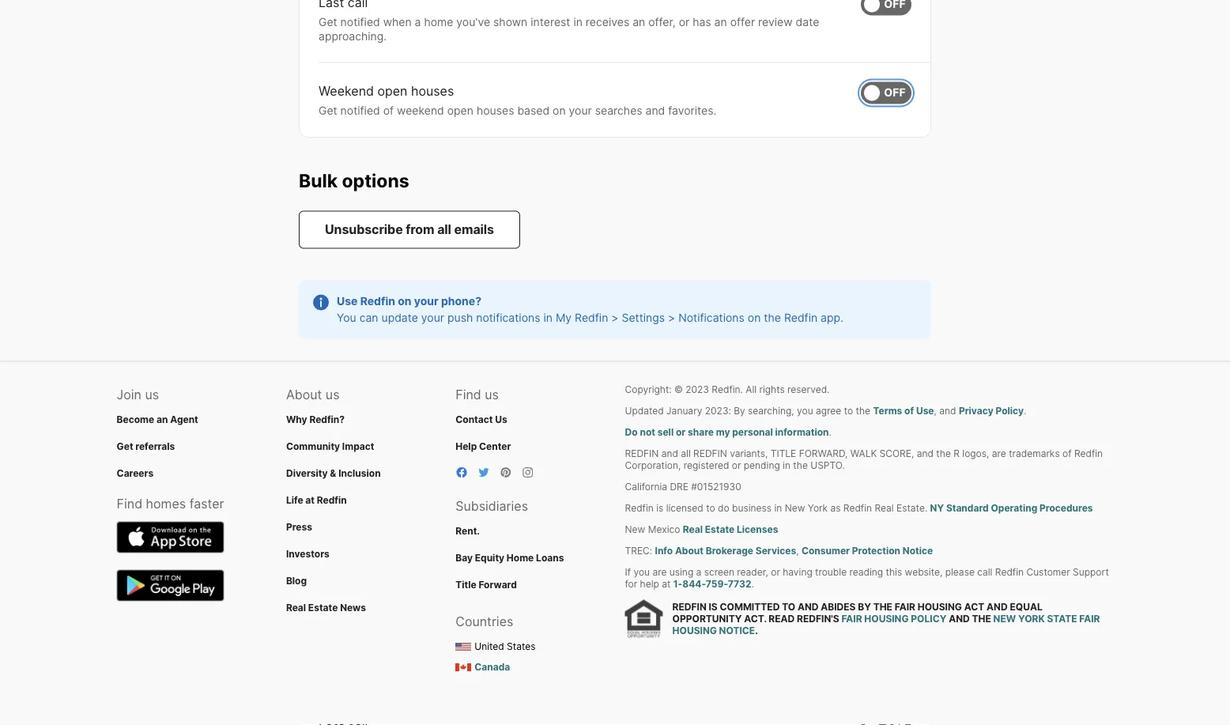 Task type: describe. For each thing, give the bounding box(es) containing it.
1 vertical spatial on
[[398, 295, 412, 309]]

if
[[625, 567, 631, 579]]

agree
[[816, 406, 842, 417]]

0 vertical spatial about
[[286, 388, 322, 403]]

do
[[718, 503, 730, 515]]

faster
[[190, 497, 224, 512]]

walk
[[851, 449, 877, 460]]

you inside if you are using a screen reader, or having trouble reading this website, please call redfin customer support for help at
[[634, 567, 650, 579]]

read
[[769, 613, 795, 625]]

by
[[859, 602, 872, 613]]

redfin twitter image
[[478, 467, 491, 479]]

blog
[[286, 576, 307, 587]]

united
[[475, 641, 505, 653]]

is
[[657, 503, 664, 515]]

title forward button
[[456, 579, 517, 591]]

contact us button
[[456, 414, 508, 426]]

2023
[[686, 384, 710, 396]]

0 horizontal spatial an
[[157, 414, 168, 426]]

the down the title
[[794, 460, 808, 472]]

act.
[[745, 613, 767, 625]]

contact
[[456, 414, 493, 426]]

real estate licenses link
[[683, 524, 779, 536]]

receives
[[586, 16, 630, 29]]

approaching.
[[319, 29, 387, 43]]

loans
[[536, 553, 564, 564]]

copyright: © 2023 redfin. all rights reserved.
[[625, 384, 830, 396]]

find for find us
[[456, 388, 482, 403]]

fair inside new york state fair housing notice
[[1080, 613, 1101, 625]]

us for find us
[[485, 388, 499, 403]]

redfin instagram image
[[522, 467, 535, 479]]

0 horizontal spatial fair
[[842, 613, 863, 625]]

policy
[[912, 613, 947, 625]]

redfin inside if you are using a screen reader, or having trouble reading this website, please call redfin customer support for help at
[[996, 567, 1025, 579]]

news
[[340, 602, 366, 614]]

fair housing policy and the
[[842, 613, 994, 625]]

a inside if you are using a screen reader, or having trouble reading this website, please call redfin customer support for help at
[[697, 567, 702, 579]]

redfin right my
[[575, 312, 609, 325]]

can
[[360, 312, 379, 325]]

states
[[507, 641, 536, 653]]

and left privacy on the right of page
[[940, 406, 957, 417]]

in inside get notified when a home you've shown interest in receives an offer, or has an offer review date approaching.
[[574, 16, 583, 29]]

score,
[[880, 449, 915, 460]]

if you are using a screen reader, or having trouble reading this website, please call redfin customer support for help at
[[625, 567, 1110, 591]]

community impact button
[[286, 441, 375, 453]]

of inside weekend open houses get notified of weekend open houses based on your searches and favorites.
[[383, 104, 394, 118]]

of inside redfin and all redfin variants, title forward, walk score, and the r logos, are trademarks of redfin corporation, registered or pending in the uspto.
[[1063, 449, 1072, 460]]

reading
[[850, 567, 884, 579]]

0 vertical spatial open
[[378, 84, 408, 99]]

by
[[734, 406, 746, 417]]

and inside weekend open houses get notified of weekend open houses based on your searches and favorites.
[[646, 104, 666, 118]]

redfin's
[[797, 613, 840, 625]]

us for about us
[[326, 388, 340, 403]]

redfin facebook image
[[456, 467, 469, 479]]

1 vertical spatial about
[[676, 546, 704, 557]]

logos,
[[963, 449, 990, 460]]

equity
[[475, 553, 505, 564]]

title
[[771, 449, 797, 460]]

services
[[756, 546, 797, 557]]

agent
[[170, 414, 198, 426]]

title forward
[[456, 579, 517, 591]]

press
[[286, 522, 312, 533]]

housing inside redfin is committed to and abides by the fair housing act and equal opportunity act. read redfin's
[[918, 602, 963, 613]]

redfin left app.
[[785, 312, 818, 325]]

1 horizontal spatial new
[[785, 503, 806, 515]]

updated january 2023: by searching, you agree to the terms of use , and privacy policy .
[[625, 406, 1027, 417]]

not
[[640, 427, 656, 439]]

terms of use link
[[874, 406, 935, 417]]

bulk
[[299, 169, 338, 192]]

pending
[[744, 460, 781, 472]]

update
[[382, 312, 418, 325]]

subsidiaries
[[456, 499, 528, 515]]

and right score,
[[917, 449, 934, 460]]

a inside get notified when a home you've shown interest in receives an offer, or has an offer review date approaching.
[[415, 16, 421, 29]]

procedures
[[1040, 503, 1094, 515]]

offer,
[[649, 16, 676, 29]]

notice
[[720, 625, 756, 637]]

redfin up can
[[360, 295, 395, 309]]

us for join us
[[145, 388, 159, 403]]

1 horizontal spatial estate
[[705, 524, 735, 536]]

redfin left is
[[625, 503, 654, 515]]

this
[[886, 567, 903, 579]]

privacy policy link
[[960, 406, 1025, 417]]

get for get notified when a home you've shown interest in receives an offer, or has an offer review date approaching.
[[319, 16, 338, 29]]

canada
[[475, 662, 510, 673]]

become an agent
[[117, 414, 198, 426]]

unsubscribe
[[325, 222, 403, 238]]

find homes faster
[[117, 497, 224, 512]]

1 horizontal spatial houses
[[477, 104, 515, 118]]

real estate news button
[[286, 602, 366, 614]]

. down the reader,
[[752, 579, 755, 591]]

blog button
[[286, 576, 307, 587]]

1 horizontal spatial an
[[633, 16, 646, 29]]

january
[[667, 406, 703, 417]]

terms
[[874, 406, 903, 417]]

bulk options
[[299, 169, 410, 192]]

rent. button
[[456, 526, 480, 537]]

life
[[286, 495, 303, 506]]

equal housing opportunity image
[[625, 600, 663, 638]]

registered
[[684, 460, 730, 472]]

redfin?
[[310, 414, 345, 426]]

licenses
[[737, 524, 779, 536]]

has
[[693, 16, 712, 29]]

redfin is committed to and abides by the fair housing act and equal opportunity act. read redfin's
[[673, 602, 1043, 625]]

home
[[424, 16, 454, 29]]

or inside redfin and all redfin variants, title forward, walk score, and the r logos, are trademarks of redfin corporation, registered or pending in the uspto.
[[732, 460, 742, 472]]

you
[[337, 312, 357, 325]]

. up trademarks
[[1025, 406, 1027, 417]]

get for get referrals
[[117, 441, 133, 453]]

united states
[[475, 641, 536, 653]]

1 vertical spatial of
[[905, 406, 915, 417]]

2 horizontal spatial and
[[987, 602, 1008, 613]]

investors button
[[286, 549, 330, 560]]

shown
[[494, 16, 528, 29]]

call
[[978, 567, 993, 579]]

are inside if you are using a screen reader, or having trouble reading this website, please call redfin customer support for help at
[[653, 567, 667, 579]]

1 vertical spatial ,
[[797, 546, 799, 557]]

estate.
[[897, 503, 928, 515]]

operating
[[992, 503, 1038, 515]]

find for find homes faster
[[117, 497, 142, 512]]

you've
[[457, 16, 491, 29]]

business
[[733, 503, 772, 515]]

center
[[479, 441, 511, 453]]

why redfin? button
[[286, 414, 345, 426]]

©
[[675, 384, 683, 396]]

help center
[[456, 441, 511, 453]]

website,
[[905, 567, 943, 579]]

find us
[[456, 388, 499, 403]]

0 horizontal spatial and
[[798, 602, 819, 613]]

life at redfin
[[286, 495, 347, 506]]

using
[[670, 567, 694, 579]]

are inside redfin and all redfin variants, title forward, walk score, and the r logos, are trademarks of redfin corporation, registered or pending in the uspto.
[[993, 449, 1007, 460]]



Task type: vqa. For each thing, say whether or not it's contained in the screenshot.
Redfin agents led 127 tours in 60611 at the top of the page
no



Task type: locate. For each thing, give the bounding box(es) containing it.
the left terms
[[856, 406, 871, 417]]

2 vertical spatial of
[[1063, 449, 1072, 460]]

copyright:
[[625, 384, 672, 396]]

new
[[994, 613, 1017, 625]]

become
[[117, 414, 154, 426]]

1 vertical spatial open
[[448, 104, 474, 118]]

you right the if
[[634, 567, 650, 579]]

are right "logos,"
[[993, 449, 1007, 460]]

favorites.
[[669, 104, 717, 118]]

fair right state
[[1080, 613, 1101, 625]]

customer
[[1027, 567, 1071, 579]]

0 vertical spatial your
[[569, 104, 592, 118]]

in right interest
[[574, 16, 583, 29]]

1 horizontal spatial real
[[683, 524, 703, 536]]

0 horizontal spatial use
[[337, 295, 358, 309]]

1 us from the left
[[145, 388, 159, 403]]

0 vertical spatial of
[[383, 104, 394, 118]]

housing down opportunity on the bottom of the page
[[673, 625, 717, 637]]

0 horizontal spatial >
[[612, 312, 619, 325]]

1 horizontal spatial all
[[681, 449, 691, 460]]

1 > from the left
[[612, 312, 619, 325]]

0 horizontal spatial about
[[286, 388, 322, 403]]

use up you
[[337, 295, 358, 309]]

about up why
[[286, 388, 322, 403]]

open up weekend
[[378, 84, 408, 99]]

2 horizontal spatial housing
[[918, 602, 963, 613]]

the inside redfin is committed to and abides by the fair housing act and equal opportunity act. read redfin's
[[874, 602, 893, 613]]

all
[[746, 384, 757, 396]]

redfin is licensed to do business in new york as redfin real estate. ny standard operating procedures
[[625, 503, 1094, 515]]

2 us from the left
[[326, 388, 340, 403]]

diversity
[[286, 468, 328, 479]]

at inside if you are using a screen reader, or having trouble reading this website, please call redfin customer support for help at
[[662, 579, 671, 591]]

2 vertical spatial get
[[117, 441, 133, 453]]

redfin pinterest image
[[500, 467, 513, 479]]

> left settings
[[612, 312, 619, 325]]

about up using
[[676, 546, 704, 557]]

844-
[[683, 579, 706, 591]]

are
[[993, 449, 1007, 460], [653, 567, 667, 579]]

on up update
[[398, 295, 412, 309]]

1 vertical spatial notified
[[341, 104, 380, 118]]

1 horizontal spatial you
[[797, 406, 814, 417]]

0 vertical spatial to
[[845, 406, 854, 417]]

1 notified from the top
[[341, 16, 380, 29]]

redfin.
[[712, 384, 744, 396]]

notified inside get notified when a home you've shown interest in receives an offer, or has an offer review date approaching.
[[341, 16, 380, 29]]

0 vertical spatial at
[[306, 495, 315, 506]]

abides
[[821, 602, 856, 613]]

&
[[330, 468, 337, 479]]

0 vertical spatial estate
[[705, 524, 735, 536]]

1 horizontal spatial housing
[[865, 613, 909, 625]]

1-
[[674, 579, 683, 591]]

1 horizontal spatial a
[[697, 567, 702, 579]]

1 horizontal spatial are
[[993, 449, 1007, 460]]

notified down the weekend
[[341, 104, 380, 118]]

0 horizontal spatial new
[[625, 524, 646, 536]]

0 horizontal spatial us
[[145, 388, 159, 403]]

your up update
[[414, 295, 439, 309]]

> right settings
[[668, 312, 676, 325]]

are up help
[[653, 567, 667, 579]]

real left estate.
[[875, 503, 894, 515]]

1 vertical spatial a
[[697, 567, 702, 579]]

the inside use redfin on your phone? you can update your push notifications in my redfin > settings > notifications on the redfin app.
[[764, 312, 782, 325]]

redfin up registered
[[694, 449, 728, 460]]

2 > from the left
[[668, 312, 676, 325]]

all right from
[[438, 222, 452, 238]]

0 horizontal spatial the
[[874, 602, 893, 613]]

information
[[776, 427, 830, 439]]

or down variants,
[[732, 460, 742, 472]]

careers
[[117, 468, 154, 479]]

1-844-759-7732 .
[[674, 579, 755, 591]]

new york state fair housing notice link
[[673, 613, 1101, 637]]

community
[[286, 441, 340, 453]]

2 horizontal spatial of
[[1063, 449, 1072, 460]]

or right sell
[[676, 427, 686, 439]]

1 horizontal spatial ,
[[935, 406, 937, 417]]

all for emails
[[438, 222, 452, 238]]

us up us at the left bottom of the page
[[485, 388, 499, 403]]

2 notified from the top
[[341, 104, 380, 118]]

1 vertical spatial at
[[662, 579, 671, 591]]

to left do
[[707, 503, 716, 515]]

new up trec:
[[625, 524, 646, 536]]

None checkbox
[[862, 82, 912, 104]]

diversity & inclusion button
[[286, 468, 381, 479]]

0 horizontal spatial ,
[[797, 546, 799, 557]]

of right terms
[[905, 406, 915, 417]]

and down act
[[949, 613, 970, 625]]

0 vertical spatial use
[[337, 295, 358, 309]]

the up fair housing policy link at the bottom right of page
[[874, 602, 893, 613]]

1 vertical spatial houses
[[477, 104, 515, 118]]

a
[[415, 16, 421, 29], [697, 567, 702, 579]]

to
[[783, 602, 796, 613]]

redfin for and
[[625, 449, 659, 460]]

0 horizontal spatial on
[[398, 295, 412, 309]]

0 horizontal spatial of
[[383, 104, 394, 118]]

an right has
[[715, 16, 728, 29]]

0 horizontal spatial at
[[306, 495, 315, 506]]

all for redfin
[[681, 449, 691, 460]]

redfin right trademarks
[[1075, 449, 1104, 460]]

trademarks
[[1010, 449, 1061, 460]]

and up 'corporation,'
[[662, 449, 679, 460]]

1 horizontal spatial find
[[456, 388, 482, 403]]

7732
[[728, 579, 752, 591]]

2 vertical spatial your
[[422, 312, 445, 325]]

1 vertical spatial real
[[683, 524, 703, 536]]

or inside if you are using a screen reader, or having trouble reading this website, please call redfin customer support for help at
[[771, 567, 781, 579]]

on
[[553, 104, 566, 118], [398, 295, 412, 309], [748, 312, 761, 325]]

forward
[[479, 579, 517, 591]]

1 vertical spatial find
[[117, 497, 142, 512]]

california dre #01521930
[[625, 482, 742, 493]]

and up 'redfin's' on the bottom
[[798, 602, 819, 613]]

housing inside new york state fair housing notice
[[673, 625, 717, 637]]

1 vertical spatial get
[[319, 104, 338, 118]]

2 horizontal spatial on
[[748, 312, 761, 325]]

ny standard operating procedures link
[[931, 503, 1094, 515]]

do
[[625, 427, 638, 439]]

reader,
[[738, 567, 769, 579]]

housing
[[918, 602, 963, 613], [865, 613, 909, 625], [673, 625, 717, 637]]

fair down by
[[842, 613, 863, 625]]

housing up policy
[[918, 602, 963, 613]]

1 horizontal spatial us
[[326, 388, 340, 403]]

canadian flag image
[[456, 664, 472, 672]]

redfin up 'corporation,'
[[625, 449, 659, 460]]

all inside redfin and all redfin variants, title forward, walk score, and the r logos, are trademarks of redfin corporation, registered or pending in the uspto.
[[681, 449, 691, 460]]

1 vertical spatial estate
[[308, 602, 338, 614]]

notified inside weekend open houses get notified of weekend open houses based on your searches and favorites.
[[341, 104, 380, 118]]

estate down do
[[705, 524, 735, 536]]

1 horizontal spatial about
[[676, 546, 704, 557]]

or inside get notified when a home you've shown interest in receives an offer, or has an offer review date approaching.
[[679, 16, 690, 29]]

notified
[[341, 16, 380, 29], [341, 104, 380, 118]]

0 vertical spatial real
[[875, 503, 894, 515]]

the left app.
[[764, 312, 782, 325]]

get inside get notified when a home you've shown interest in receives an offer, or has an offer review date approaching.
[[319, 16, 338, 29]]

redfin inside redfin and all redfin variants, title forward, walk score, and the r logos, are trademarks of redfin corporation, registered or pending in the uspto.
[[1075, 449, 1104, 460]]

, left privacy on the right of page
[[935, 406, 937, 417]]

, up the having
[[797, 546, 799, 557]]

california
[[625, 482, 668, 493]]

0 horizontal spatial estate
[[308, 602, 338, 614]]

at right "life"
[[306, 495, 315, 506]]

0 horizontal spatial houses
[[411, 84, 454, 99]]

1 vertical spatial all
[[681, 449, 691, 460]]

offer
[[731, 16, 756, 29]]

community impact
[[286, 441, 375, 453]]

download the redfin app from the google play store image
[[117, 570, 224, 602]]

1 horizontal spatial at
[[662, 579, 671, 591]]

your left searches
[[569, 104, 592, 118]]

your inside weekend open houses get notified of weekend open houses based on your searches and favorites.
[[569, 104, 592, 118]]

york
[[808, 503, 828, 515]]

or left has
[[679, 16, 690, 29]]

and right searches
[[646, 104, 666, 118]]

0 vertical spatial get
[[319, 16, 338, 29]]

dre
[[670, 482, 689, 493]]

1 vertical spatial your
[[414, 295, 439, 309]]

0 vertical spatial find
[[456, 388, 482, 403]]

canada link
[[456, 662, 510, 673]]

use
[[337, 295, 358, 309], [917, 406, 935, 417]]

protection
[[853, 546, 901, 557]]

0 horizontal spatial a
[[415, 16, 421, 29]]

1 vertical spatial use
[[917, 406, 935, 417]]

2 vertical spatial on
[[748, 312, 761, 325]]

policy
[[996, 406, 1025, 417]]

new
[[785, 503, 806, 515], [625, 524, 646, 536]]

life at redfin button
[[286, 495, 347, 506]]

2 horizontal spatial an
[[715, 16, 728, 29]]

help center button
[[456, 441, 511, 453]]

based
[[518, 104, 550, 118]]

0 horizontal spatial all
[[438, 222, 452, 238]]

houses up weekend
[[411, 84, 454, 99]]

houses left based
[[477, 104, 515, 118]]

privacy
[[960, 406, 994, 417]]

title
[[456, 579, 477, 591]]

None checkbox
[[862, 0, 912, 16]]

notified up approaching.
[[341, 16, 380, 29]]

1 vertical spatial are
[[653, 567, 667, 579]]

find down the careers
[[117, 497, 142, 512]]

us
[[495, 414, 508, 426]]

1 horizontal spatial and
[[949, 613, 970, 625]]

on right notifications in the top right of the page
[[748, 312, 761, 325]]

in down the title
[[783, 460, 791, 472]]

1 horizontal spatial the
[[973, 613, 992, 625]]

0 vertical spatial new
[[785, 503, 806, 515]]

open right weekend
[[448, 104, 474, 118]]

bay
[[456, 553, 473, 564]]

1 horizontal spatial open
[[448, 104, 474, 118]]

having
[[783, 567, 813, 579]]

get notified when a home you've shown interest in receives an offer, or has an offer review date approaching.
[[319, 16, 820, 43]]

get
[[319, 16, 338, 29], [319, 104, 338, 118], [117, 441, 133, 453]]

all up registered
[[681, 449, 691, 460]]

use right terms
[[917, 406, 935, 417]]

us flag image
[[456, 644, 472, 652]]

. down the "act."
[[756, 625, 758, 637]]

0 horizontal spatial find
[[117, 497, 142, 512]]

get down the weekend
[[319, 104, 338, 118]]

get up approaching.
[[319, 16, 338, 29]]

us up redfin?
[[326, 388, 340, 403]]

0 horizontal spatial housing
[[673, 625, 717, 637]]

2 vertical spatial real
[[286, 602, 306, 614]]

real down licensed
[[683, 524, 703, 536]]

find up contact on the bottom left of the page
[[456, 388, 482, 403]]

redfin right the call
[[996, 567, 1025, 579]]

759-
[[706, 579, 728, 591]]

1 vertical spatial to
[[707, 503, 716, 515]]

1 vertical spatial you
[[634, 567, 650, 579]]

from
[[406, 222, 435, 238]]

weekend
[[319, 84, 374, 99]]

bay equity home loans
[[456, 553, 564, 564]]

to right the "agree"
[[845, 406, 854, 417]]

real down blog
[[286, 602, 306, 614]]

consumer protection notice link
[[802, 546, 934, 557]]

0 vertical spatial are
[[993, 449, 1007, 460]]

0 horizontal spatial real
[[286, 602, 306, 614]]

join
[[117, 388, 142, 403]]

get inside weekend open houses get notified of weekend open houses based on your searches and favorites.
[[319, 104, 338, 118]]

housing down by
[[865, 613, 909, 625]]

at left 1-
[[662, 579, 671, 591]]

1 horizontal spatial >
[[668, 312, 676, 325]]

searching,
[[748, 406, 795, 417]]

app.
[[821, 312, 844, 325]]

you up information
[[797, 406, 814, 417]]

redfin down &
[[317, 495, 347, 506]]

0 horizontal spatial you
[[634, 567, 650, 579]]

0 horizontal spatial open
[[378, 84, 408, 99]]

1 horizontal spatial use
[[917, 406, 935, 417]]

1 horizontal spatial to
[[845, 406, 854, 417]]

an left offer,
[[633, 16, 646, 29]]

0 vertical spatial all
[[438, 222, 452, 238]]

the down act
[[973, 613, 992, 625]]

0 vertical spatial a
[[415, 16, 421, 29]]

a up 844-
[[697, 567, 702, 579]]

1 vertical spatial new
[[625, 524, 646, 536]]

in right business
[[775, 503, 783, 515]]

estate left news
[[308, 602, 338, 614]]

redfin right the as
[[844, 503, 873, 515]]

2 horizontal spatial fair
[[1080, 613, 1101, 625]]

review
[[759, 16, 793, 29]]

an left agent on the bottom
[[157, 414, 168, 426]]

careers button
[[117, 468, 154, 479]]

notifications
[[476, 312, 541, 325]]

and up new
[[987, 602, 1008, 613]]

use inside use redfin on your phone? you can update your push notifications in my redfin > settings > notifications on the redfin app.
[[337, 295, 358, 309]]

redfin for is
[[673, 602, 707, 613]]

0 vertical spatial houses
[[411, 84, 454, 99]]

2 horizontal spatial real
[[875, 503, 894, 515]]

on inside weekend open houses get notified of weekend open houses based on your searches and favorites.
[[553, 104, 566, 118]]

equal
[[1011, 602, 1043, 613]]

help
[[640, 579, 660, 591]]

get up the careers
[[117, 441, 133, 453]]

redfin inside redfin is committed to and abides by the fair housing act and equal opportunity act. read redfin's
[[673, 602, 707, 613]]

redfin up opportunity on the bottom of the page
[[673, 602, 707, 613]]

us right join
[[145, 388, 159, 403]]

options
[[342, 169, 410, 192]]

inclusion
[[339, 468, 381, 479]]

0 vertical spatial notified
[[341, 16, 380, 29]]

your left push
[[422, 312, 445, 325]]

0 horizontal spatial to
[[707, 503, 716, 515]]

info
[[655, 546, 673, 557]]

trouble
[[816, 567, 847, 579]]

contact us
[[456, 414, 508, 426]]

real estate news
[[286, 602, 366, 614]]

of left weekend
[[383, 104, 394, 118]]

fair inside redfin is committed to and abides by the fair housing act and equal opportunity act. read redfin's
[[895, 602, 916, 613]]

licensed
[[667, 503, 704, 515]]

in inside redfin and all redfin variants, title forward, walk score, and the r logos, are trademarks of redfin corporation, registered or pending in the uspto.
[[783, 460, 791, 472]]

1 horizontal spatial of
[[905, 406, 915, 417]]

0 vertical spatial you
[[797, 406, 814, 417]]

the left r
[[937, 449, 952, 460]]

brokerage
[[706, 546, 754, 557]]

1 horizontal spatial fair
[[895, 602, 916, 613]]

of right trademarks
[[1063, 449, 1072, 460]]

on right based
[[553, 104, 566, 118]]

or down services
[[771, 567, 781, 579]]

support
[[1074, 567, 1110, 579]]

in inside use redfin on your phone? you can update your push notifications in my redfin > settings > notifications on the redfin app.
[[544, 312, 553, 325]]

download the redfin app on the apple app store image
[[117, 522, 224, 554]]

get referrals button
[[117, 441, 175, 453]]

redfin and all redfin variants, title forward, walk score, and the r logos, are trademarks of redfin corporation, registered or pending in the uspto.
[[625, 449, 1104, 472]]

0 vertical spatial on
[[553, 104, 566, 118]]

. down the "agree"
[[830, 427, 832, 439]]

fair up fair housing policy link at the bottom right of page
[[895, 602, 916, 613]]

1 horizontal spatial on
[[553, 104, 566, 118]]

0 vertical spatial ,
[[935, 406, 937, 417]]

3 us from the left
[[485, 388, 499, 403]]

new left york
[[785, 503, 806, 515]]

a right the when
[[415, 16, 421, 29]]

trec:
[[625, 546, 653, 557]]

2 horizontal spatial us
[[485, 388, 499, 403]]

in left my
[[544, 312, 553, 325]]



